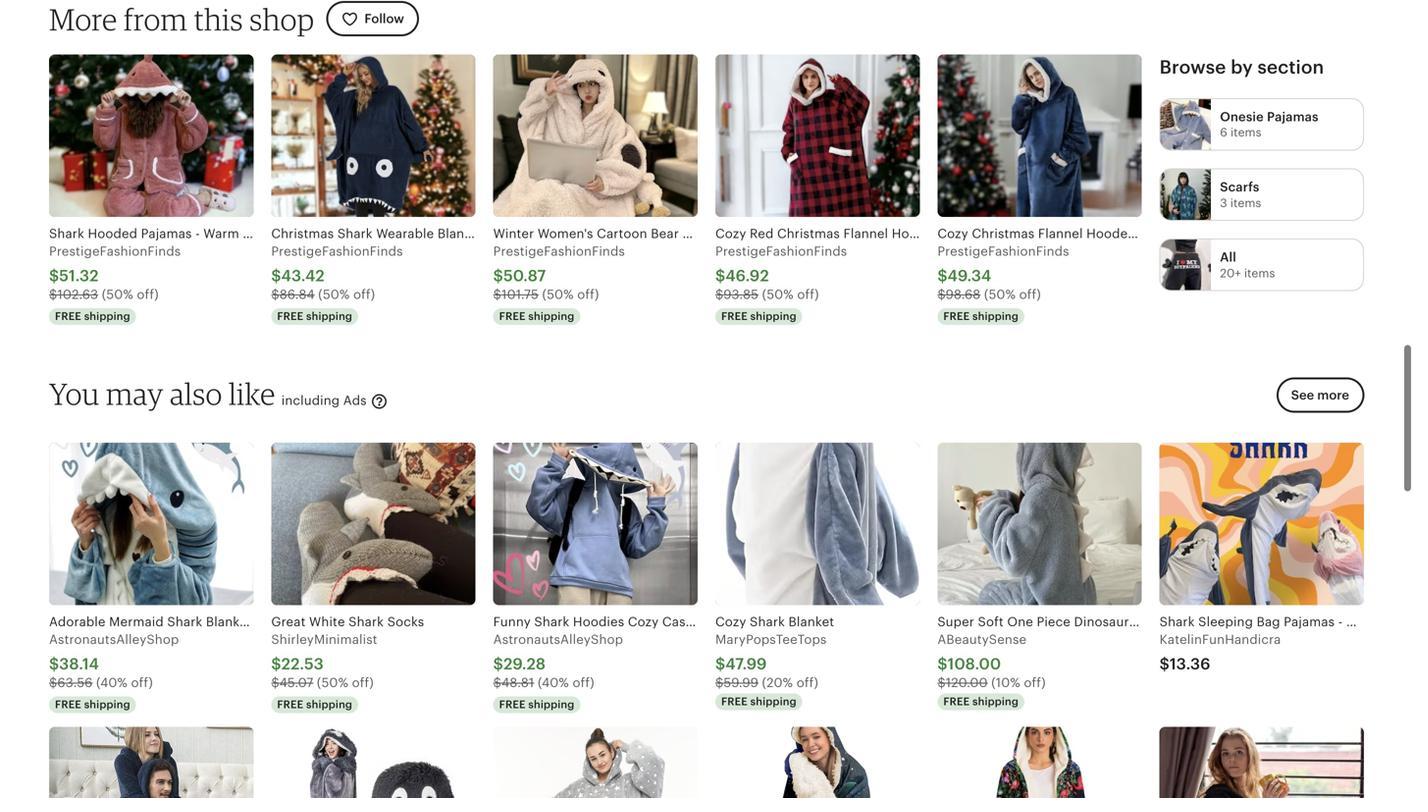 Task type: describe. For each thing, give the bounding box(es) containing it.
section
[[1258, 57, 1325, 77]]

3
[[1221, 196, 1228, 209]]

prestigefashionfinds for 46.92
[[716, 244, 848, 259]]

prestigefashionfinds $ 43.42 $ 86.84 (50% off) free shipping
[[271, 244, 403, 322]]

43.42
[[281, 267, 325, 285]]

off) for 50.87
[[578, 287, 599, 302]]

101.75
[[502, 287, 539, 302]]

abeautysense $ 108.00 $ 120.00 (10% off) free shipping
[[938, 632, 1046, 708]]

shipping for 51.32
[[84, 310, 130, 322]]

browse
[[1160, 57, 1227, 77]]

48.81
[[502, 676, 534, 690]]

abeautysense
[[938, 632, 1027, 647]]

great
[[271, 614, 306, 629]]

off) for 29.28
[[573, 676, 595, 690]]

great white shark socks shirleyminimalist $ 22.53 $ 45.07 (50% off) free shipping
[[271, 614, 424, 711]]

shipping for 43.42
[[306, 310, 353, 322]]

free for 38.14
[[55, 698, 81, 711]]

see
[[1292, 388, 1315, 403]]

off) for 108.00
[[1024, 676, 1046, 690]]

blanket
[[789, 614, 835, 629]]

off) for 49.34
[[1020, 287, 1042, 302]]

including
[[282, 393, 340, 408]]

cozy
[[716, 614, 747, 629]]

more from this shop
[[49, 1, 315, 37]]

off) inside great white shark socks shirleyminimalist $ 22.53 $ 45.07 (50% off) free shipping
[[352, 676, 374, 690]]

shipping for 49.34
[[973, 310, 1019, 322]]

free for 50.87
[[499, 310, 526, 322]]

free for 29.28
[[499, 698, 526, 711]]

items for all
[[1245, 266, 1276, 280]]

socks
[[388, 614, 424, 629]]

great white shark socks image
[[271, 443, 476, 605]]

shark sleeping bag pajamas - cozy office nap blanket for kids and adults - shark lover - mermaid shawl blanket design-camping sleeping bag image
[[1160, 443, 1365, 605]]

shipping for 46.92
[[751, 310, 797, 322]]

13.36
[[1170, 656, 1211, 673]]

see more button
[[1277, 378, 1365, 413]]

47.99
[[726, 656, 767, 673]]

free inside great white shark socks shirleyminimalist $ 22.53 $ 45.07 (50% off) free shipping
[[277, 698, 304, 711]]

46.92
[[726, 267, 769, 285]]

shop
[[250, 1, 315, 37]]

shipping for 29.28
[[529, 698, 575, 711]]

shipping for 50.87
[[529, 310, 575, 322]]

cozy christmas flannel hooded blanket, oversized warm couples pullover sweatshirt, perfect winter comfort gift for him and her image
[[938, 54, 1142, 217]]

you
[[49, 376, 100, 412]]

(50% for 51.32
[[102, 287, 133, 302]]

adorable mermaid shark blanket - premium shark-styled sleepwear for kids and loved ones - a snug and luxurious blanket for office naps! image
[[49, 443, 254, 605]]

(50% for 50.87
[[542, 287, 574, 302]]

penguin wearable hooded blanket - warm & cozy oversized blanket hoodie with hand gloves- penguin hoodie blanket gift for women, adults, kids image
[[271, 727, 476, 798]]

prestigefashionfinds for 43.42
[[271, 244, 403, 259]]

cozy shark blanket image
[[716, 443, 920, 605]]

white
[[309, 614, 345, 629]]

102.63
[[57, 287, 98, 302]]

cozy shark blanket marypopsteetops $ 47.99 $ 59.99 (20% off) free shipping
[[716, 614, 835, 708]]

like
[[229, 376, 276, 412]]

off) for 46.92
[[798, 287, 819, 302]]

off) for 43.42
[[353, 287, 375, 302]]

off) inside cozy shark blanket marypopsteetops $ 47.99 $ 59.99 (20% off) free shipping
[[797, 676, 819, 690]]

shark inside cozy shark blanket marypopsteetops $ 47.99 $ 59.99 (20% off) free shipping
[[750, 614, 785, 629]]

(50% for 46.92
[[763, 287, 794, 302]]

120.00
[[946, 676, 988, 690]]

katelinfunhandicra
[[1160, 632, 1282, 647]]

shark hooded pajamas - warm & cozy winter sleepwear, oversized fleece, perfect holiday present, couple christmas quirky gift image
[[49, 54, 254, 217]]

prestigefashionfinds for 50.87
[[494, 244, 625, 259]]

pajamas
[[1268, 109, 1319, 124]]

marypopsteetops
[[716, 632, 827, 647]]

see more listings in the onesie pajamas section image
[[1161, 99, 1212, 150]]

astronautsalleyshop for 29.28
[[494, 632, 624, 647]]

prestigefashionfinds for 49.34
[[938, 244, 1070, 259]]

items for scarfs
[[1231, 196, 1262, 209]]

also
[[170, 376, 222, 412]]

shipping inside great white shark socks shirleyminimalist $ 22.53 $ 45.07 (50% off) free shipping
[[306, 698, 353, 711]]

christmas shark wearable blanket hoodie - comfy cartoon animal pajamas, cozy & funny couple sleepwear, extended hooded quirky christmas gift image
[[271, 54, 476, 217]]

50.87
[[504, 267, 546, 285]]



Task type: vqa. For each thing, say whether or not it's contained in the screenshot.
Recently
no



Task type: locate. For each thing, give the bounding box(es) containing it.
shipping for 38.14
[[84, 698, 130, 711]]

free for 51.32
[[55, 310, 81, 322]]

$ inside katelinfunhandicra $ 13.36
[[1160, 656, 1170, 673]]

(40% inside astronautsalleyshop $ 29.28 $ 48.81 (40% off) free shipping
[[538, 676, 569, 690]]

see more listings in the all section image
[[1161, 240, 1212, 290]]

shipping inside the abeautysense $ 108.00 $ 120.00 (10% off) free shipping
[[973, 696, 1019, 708]]

2 prestigefashionfinds from the left
[[271, 244, 403, 259]]

prestigefashionfinds up 50.87
[[494, 244, 625, 259]]

1 horizontal spatial shark
[[750, 614, 785, 629]]

(50% right 102.63
[[102, 287, 133, 302]]

items right 20+
[[1245, 266, 1276, 280]]

prestigefashionfinds $ 51.32 $ 102.63 (50% off) free shipping
[[49, 244, 181, 322]]

off) inside the abeautysense $ 108.00 $ 120.00 (10% off) free shipping
[[1024, 676, 1046, 690]]

more
[[49, 1, 117, 37]]

free down 45.07
[[277, 698, 304, 711]]

milky way galaxy hooded blanket - microfiber hooded blanket for constellation lovers, warm plush hooded blanket for astrologist image
[[716, 727, 920, 798]]

shipping down the 63.56
[[84, 698, 130, 711]]

off) right 101.75
[[578, 287, 599, 302]]

off) right 98.68
[[1020, 287, 1042, 302]]

items
[[1231, 126, 1262, 139], [1231, 196, 1262, 209], [1245, 266, 1276, 280]]

1 astronautsalleyshop from the left
[[49, 632, 179, 647]]

free inside astronautsalleyshop $ 38.14 $ 63.56 (40% off) free shipping
[[55, 698, 81, 711]]

free inside the abeautysense $ 108.00 $ 120.00 (10% off) free shipping
[[944, 696, 970, 708]]

off) right 93.85
[[798, 287, 819, 302]]

astronautsalleyshop $ 29.28 $ 48.81 (40% off) free shipping
[[494, 632, 624, 711]]

(10%
[[992, 676, 1021, 690]]

all 20+ items
[[1221, 250, 1276, 280]]

(50% down 43.42
[[318, 287, 350, 302]]

(50% for 43.42
[[318, 287, 350, 302]]

off)
[[137, 287, 159, 302], [353, 287, 375, 302], [578, 287, 599, 302], [798, 287, 819, 302], [1020, 287, 1042, 302], [131, 676, 153, 690], [352, 676, 374, 690], [573, 676, 595, 690], [797, 676, 819, 690], [1024, 676, 1046, 690]]

prestigefashionfinds up 49.34
[[938, 244, 1070, 259]]

free inside prestigefashionfinds $ 51.32 $ 102.63 (50% off) free shipping
[[55, 310, 81, 322]]

items down onesie
[[1231, 126, 1262, 139]]

free down 120.00
[[944, 696, 970, 708]]

all
[[1221, 250, 1237, 265]]

shipping down 101.75
[[529, 310, 575, 322]]

59.99
[[724, 676, 759, 690]]

0 horizontal spatial astronautsalleyshop
[[49, 632, 179, 647]]

prestigefashionfinds up 51.32
[[49, 244, 181, 259]]

(50% inside prestigefashionfinds $ 50.87 $ 101.75 (50% off) free shipping
[[542, 287, 574, 302]]

93.85
[[724, 287, 759, 302]]

astronautsalleyshop $ 38.14 $ 63.56 (40% off) free shipping
[[49, 632, 179, 711]]

29.28
[[504, 656, 546, 673]]

shark inside great white shark socks shirleyminimalist $ 22.53 $ 45.07 (50% off) free shipping
[[349, 614, 384, 629]]

shark
[[349, 614, 384, 629], [750, 614, 785, 629]]

20+
[[1221, 266, 1242, 280]]

shipping inside the prestigefashionfinds $ 49.34 $ 98.68 (50% off) free shipping
[[973, 310, 1019, 322]]

follow
[[365, 11, 404, 26]]

shipping down 93.85
[[751, 310, 797, 322]]

2 vertical spatial items
[[1245, 266, 1276, 280]]

cozy red christmas flannel hooded blanket, oversized warm couples pullover sweatshirt, perfect winter comfort gift for him and her image
[[716, 54, 920, 217]]

(50% for 49.34
[[985, 287, 1016, 302]]

off) right the 63.56
[[131, 676, 153, 690]]

(20%
[[762, 676, 793, 690]]

(50% right 101.75
[[542, 287, 574, 302]]

free for 43.42
[[277, 310, 304, 322]]

free down 102.63
[[55, 310, 81, 322]]

onesie pajamas 6 items
[[1221, 109, 1319, 139]]

108.00
[[948, 656, 1002, 673]]

astronautsalleyshop up 38.14
[[49, 632, 179, 647]]

shipping down (20%
[[751, 696, 797, 708]]

astronautsalleyshop for 38.14
[[49, 632, 179, 647]]

free down 59.99
[[722, 696, 748, 708]]

free down 98.68
[[944, 310, 970, 322]]

1 shark from the left
[[349, 614, 384, 629]]

2 (40% from the left
[[538, 676, 569, 690]]

shipping inside prestigefashionfinds $ 51.32 $ 102.63 (50% off) free shipping
[[84, 310, 130, 322]]

shipping inside prestigefashionfinds $ 50.87 $ 101.75 (50% off) free shipping
[[529, 310, 575, 322]]

shipping down '48.81'
[[529, 698, 575, 711]]

free inside astronautsalleyshop $ 29.28 $ 48.81 (40% off) free shipping
[[499, 698, 526, 711]]

51.32
[[59, 267, 99, 285]]

1 horizontal spatial (40%
[[538, 676, 569, 690]]

shipping for 108.00
[[973, 696, 1019, 708]]

may
[[106, 376, 164, 412]]

more
[[1318, 388, 1350, 403]]

off) inside astronautsalleyshop $ 38.14 $ 63.56 (40% off) free shipping
[[131, 676, 153, 690]]

free inside prestigefashionfinds $ 43.42 $ 86.84 (50% off) free shipping
[[277, 310, 304, 322]]

off) for 38.14
[[131, 676, 153, 690]]

astronautsalleyshop
[[49, 632, 179, 647], [494, 632, 624, 647]]

1 prestigefashionfinds from the left
[[49, 244, 181, 259]]

shirleyminimalist
[[271, 632, 378, 647]]

items inside "scarfs 3 items"
[[1231, 196, 1262, 209]]

(50% inside prestigefashionfinds $ 43.42 $ 86.84 (50% off) free shipping
[[318, 287, 350, 302]]

free inside cozy shark blanket marypopsteetops $ 47.99 $ 59.99 (20% off) free shipping
[[722, 696, 748, 708]]

6
[[1221, 126, 1228, 139]]

free for 49.34
[[944, 310, 970, 322]]

midsum winter hooded sweater blanket women oversized fleece blanket with sleeves large pocket warm thick tv hoodie robe couple image
[[49, 727, 254, 798]]

prestigefashionfinds for 51.32
[[49, 244, 181, 259]]

shipping down 45.07
[[306, 698, 353, 711]]

49.34
[[948, 267, 992, 285]]

2 astronautsalleyshop from the left
[[494, 632, 624, 647]]

funny shark hoodies cozy casual long sleeve pullover for men and women - autumn and winter comfy sweatshirt - perfect school couple clothes! image
[[494, 443, 698, 605]]

shipping inside astronautsalleyshop $ 38.14 $ 63.56 (40% off) free shipping
[[84, 698, 130, 711]]

free down 86.84 on the left top
[[277, 310, 304, 322]]

(40%
[[96, 676, 128, 690], [538, 676, 569, 690]]

scarfs
[[1221, 180, 1260, 194]]

prestigefashionfinds $ 49.34 $ 98.68 (50% off) free shipping
[[938, 244, 1070, 322]]

off) inside prestigefashionfinds $ 50.87 $ 101.75 (50% off) free shipping
[[578, 287, 599, 302]]

you may also like including ads
[[49, 376, 371, 412]]

see more listings in the scarfs section image
[[1161, 169, 1212, 220]]

(40% inside astronautsalleyshop $ 38.14 $ 63.56 (40% off) free shipping
[[96, 676, 128, 690]]

(50% inside prestigefashionfinds $ 51.32 $ 102.63 (50% off) free shipping
[[102, 287, 133, 302]]

free inside prestigefashionfinds $ 50.87 $ 101.75 (50% off) free shipping
[[499, 310, 526, 322]]

free down the 63.56
[[55, 698, 81, 711]]

free for 46.92
[[722, 310, 748, 322]]

shipping inside the prestigefashionfinds $ 46.92 $ 93.85 (50% off) free shipping
[[751, 310, 797, 322]]

shipping inside cozy shark blanket marypopsteetops $ 47.99 $ 59.99 (20% off) free shipping
[[751, 696, 797, 708]]

shipping down (10%
[[973, 696, 1019, 708]]

(50% inside great white shark socks shirleyminimalist $ 22.53 $ 45.07 (50% off) free shipping
[[317, 676, 349, 690]]

items down scarfs
[[1231, 196, 1262, 209]]

scarfs 3 items
[[1221, 180, 1262, 209]]

free down 101.75
[[499, 310, 526, 322]]

free inside the prestigefashionfinds $ 49.34 $ 98.68 (50% off) free shipping
[[944, 310, 970, 322]]

1 vertical spatial items
[[1231, 196, 1262, 209]]

prestigefashionfinds up 43.42
[[271, 244, 403, 259]]

off) right (10%
[[1024, 676, 1046, 690]]

(50%
[[102, 287, 133, 302], [318, 287, 350, 302], [542, 287, 574, 302], [763, 287, 794, 302], [985, 287, 1016, 302], [317, 676, 349, 690]]

onesie
[[1221, 109, 1264, 124]]

off) down shirleyminimalist
[[352, 676, 374, 690]]

45.07
[[279, 676, 314, 690]]

off) inside prestigefashionfinds $ 51.32 $ 102.63 (50% off) free shipping
[[137, 287, 159, 302]]

off) right '48.81'
[[573, 676, 595, 690]]

shipping down 98.68
[[973, 310, 1019, 322]]

shark right white at the left of the page
[[349, 614, 384, 629]]

98.68
[[946, 287, 981, 302]]

super soft one piece dinosaur hoodie pajamas | warm comfy fleece adults sleepwear | cozy velvet zipper homewear | thick cute animal costume image
[[938, 443, 1142, 605]]

from
[[124, 1, 188, 37]]

4 prestigefashionfinds from the left
[[716, 244, 848, 259]]

browse by section
[[1160, 57, 1325, 77]]

$
[[49, 267, 59, 285], [271, 267, 281, 285], [494, 267, 504, 285], [716, 267, 726, 285], [938, 267, 948, 285], [49, 287, 57, 302], [271, 287, 280, 302], [494, 287, 502, 302], [716, 287, 724, 302], [938, 287, 946, 302], [49, 656, 59, 673], [271, 656, 281, 673], [494, 656, 504, 673], [716, 656, 726, 673], [938, 656, 948, 673], [1160, 656, 1170, 673], [49, 676, 57, 690], [271, 676, 279, 690], [494, 676, 502, 690], [716, 676, 724, 690], [938, 676, 946, 690]]

prestigefashionfinds
[[49, 244, 181, 259], [271, 244, 403, 259], [494, 244, 625, 259], [716, 244, 848, 259], [938, 244, 1070, 259]]

free down 93.85
[[722, 310, 748, 322]]

winter women's cartoon bear pajama nightgown, long sleeve hooded oversized night-robe, wearable blanket hoodie, christmas gift image
[[494, 54, 698, 217]]

free inside the prestigefashionfinds $ 46.92 $ 93.85 (50% off) free shipping
[[722, 310, 748, 322]]

off) for 51.32
[[137, 287, 159, 302]]

free down '48.81'
[[499, 698, 526, 711]]

(40% down 29.28
[[538, 676, 569, 690]]

katelinfunhandicra $ 13.36
[[1160, 632, 1282, 673]]

(50% inside the prestigefashionfinds $ 49.34 $ 98.68 (50% off) free shipping
[[985, 287, 1016, 302]]

off) inside the prestigefashionfinds $ 46.92 $ 93.85 (50% off) free shipping
[[798, 287, 819, 302]]

(40% for 29.28
[[538, 676, 569, 690]]

shipping inside astronautsalleyshop $ 29.28 $ 48.81 (40% off) free shipping
[[529, 698, 575, 711]]

items inside onesie pajamas 6 items
[[1231, 126, 1262, 139]]

(50% inside the prestigefashionfinds $ 46.92 $ 93.85 (50% off) free shipping
[[763, 287, 794, 302]]

38.14
[[59, 656, 99, 673]]

0 horizontal spatial (40%
[[96, 676, 128, 690]]

shipping inside prestigefashionfinds $ 43.42 $ 86.84 (50% off) free shipping
[[306, 310, 353, 322]]

off) inside prestigefashionfinds $ 43.42 $ 86.84 (50% off) free shipping
[[353, 287, 375, 302]]

prestigefashionfinds $ 50.87 $ 101.75 (50% off) free shipping
[[494, 244, 625, 322]]

off) inside the prestigefashionfinds $ 49.34 $ 98.68 (50% off) free shipping
[[1020, 287, 1042, 302]]

flamingo cloak, ultra soft premium microfiber fleece lining, flamingo festival cloak, warm clothes, hooded cloak, longue fleece winter cloak image
[[938, 727, 1142, 798]]

items inside all 20+ items
[[1245, 266, 1276, 280]]

shipping
[[84, 310, 130, 322], [306, 310, 353, 322], [529, 310, 575, 322], [751, 310, 797, 322], [973, 310, 1019, 322], [751, 696, 797, 708], [973, 696, 1019, 708], [84, 698, 130, 711], [306, 698, 353, 711], [529, 698, 575, 711]]

(50% down 46.92
[[763, 287, 794, 302]]

(40% right the 63.56
[[96, 676, 128, 690]]

by
[[1231, 57, 1254, 77]]

shark up marypopsteetops
[[750, 614, 785, 629]]

off) right (20%
[[797, 676, 819, 690]]

follow button
[[326, 1, 419, 37]]

prestigefashionfinds $ 46.92 $ 93.85 (50% off) free shipping
[[716, 244, 848, 322]]

astronautsalleyshop up 29.28
[[494, 632, 624, 647]]

see more
[[1292, 388, 1350, 403]]

0 horizontal spatial shark
[[349, 614, 384, 629]]

free
[[55, 310, 81, 322], [277, 310, 304, 322], [499, 310, 526, 322], [722, 310, 748, 322], [944, 310, 970, 322], [722, 696, 748, 708], [944, 696, 970, 708], [55, 698, 81, 711], [277, 698, 304, 711], [499, 698, 526, 711]]

2 shark from the left
[[750, 614, 785, 629]]

off) right 86.84 on the left top
[[353, 287, 375, 302]]

shipping down 86.84 on the left top
[[306, 310, 353, 322]]

(40% for 38.14
[[96, 676, 128, 690]]

ads
[[343, 393, 367, 408]]

free for 108.00
[[944, 696, 970, 708]]

3 prestigefashionfinds from the left
[[494, 244, 625, 259]]

(50% down 49.34
[[985, 287, 1016, 302]]

see more link
[[1271, 378, 1365, 425]]

luminous stars, blanket with sleeves, hoodie sweater, stars, oversize plaid hoodies, warm pullover, snuggly gift, onesize, unisex hoodie image
[[494, 727, 698, 798]]

1 horizontal spatial astronautsalleyshop
[[494, 632, 624, 647]]

5 prestigefashionfinds from the left
[[938, 244, 1070, 259]]

0 vertical spatial items
[[1231, 126, 1262, 139]]

1 (40% from the left
[[96, 676, 128, 690]]

elegant tiger hooded blanket fleece hoodie blanket animal print floral wearable blanket tiger lover hooded cloak fleece blanket handmade image
[[1160, 727, 1365, 798]]

(50% down 22.53
[[317, 676, 349, 690]]

shipping down 102.63
[[84, 310, 130, 322]]

off) inside astronautsalleyshop $ 29.28 $ 48.81 (40% off) free shipping
[[573, 676, 595, 690]]

this
[[194, 1, 243, 37]]

63.56
[[57, 676, 93, 690]]

prestigefashionfinds up 46.92
[[716, 244, 848, 259]]

off) right 102.63
[[137, 287, 159, 302]]

86.84
[[280, 287, 315, 302]]

22.53
[[281, 656, 324, 673]]



